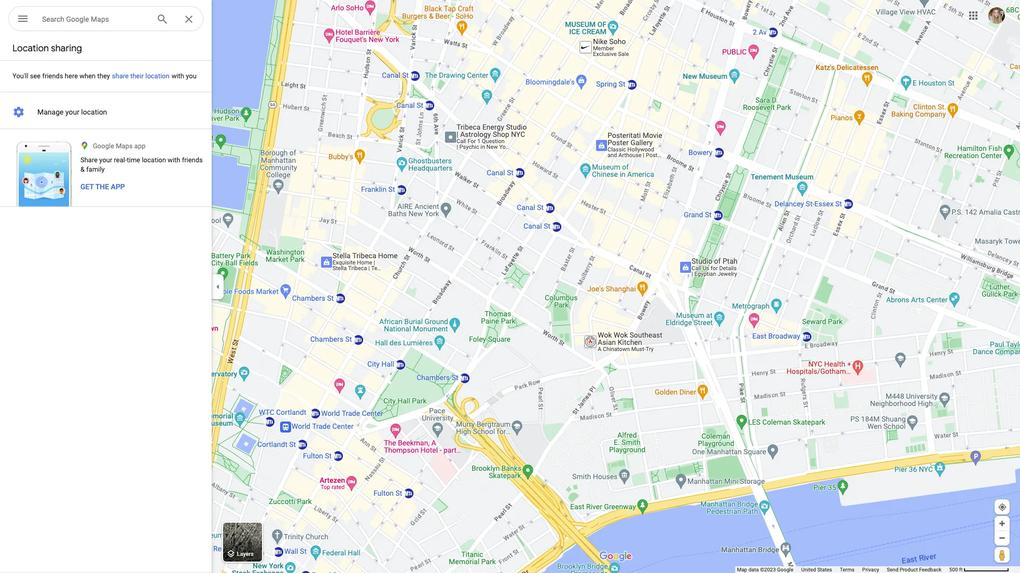 Task type: describe. For each thing, give the bounding box(es) containing it.
&
[[80, 166, 85, 173]]

real-
[[114, 156, 127, 164]]

share your real-time location with friends & family
[[80, 156, 203, 173]]

ft
[[959, 567, 963, 573]]

map
[[737, 567, 747, 573]]

manage your location link
[[0, 102, 212, 122]]

send
[[887, 567, 899, 573]]

get the app button
[[80, 182, 125, 192]]

terms button
[[840, 567, 855, 573]]

google inside field
[[66, 15, 89, 23]]

©2023
[[760, 567, 776, 573]]

show your location image
[[998, 503, 1007, 512]]

you
[[186, 72, 197, 80]]

when
[[80, 72, 96, 80]]

none search field inside google maps 'element'
[[8, 6, 203, 33]]

2 horizontal spatial google
[[777, 567, 794, 573]]

they
[[97, 72, 110, 80]]

500 ft
[[949, 567, 963, 573]]

app for get the app
[[111, 183, 125, 191]]

maps inside location sharing main content
[[116, 142, 133, 150]]

location sharing main content
[[0, 37, 212, 573]]

0 vertical spatial location
[[145, 72, 170, 80]]

data
[[749, 567, 759, 573]]

terms
[[840, 567, 855, 573]]

0 vertical spatial with
[[172, 72, 184, 80]]

manage
[[37, 108, 64, 116]]

sharing
[[51, 43, 82, 54]]

500 ft button
[[949, 567, 1009, 573]]

layers
[[237, 551, 254, 558]]

states
[[817, 567, 832, 573]]

the
[[95, 183, 109, 191]]

search
[[42, 15, 64, 23]]

here
[[65, 72, 78, 80]]

see
[[30, 72, 41, 80]]

0 vertical spatial friends
[[42, 72, 63, 80]]

location
[[12, 43, 49, 54]]

feedback
[[919, 567, 942, 573]]

privacy
[[862, 567, 879, 573]]

you'll
[[12, 72, 28, 80]]

1 vertical spatial location
[[81, 108, 107, 116]]

your for location
[[65, 108, 79, 116]]

privacy button
[[862, 567, 879, 573]]

their
[[130, 72, 144, 80]]

show street view coverage image
[[995, 547, 1010, 563]]

family
[[86, 166, 105, 173]]



Task type: locate. For each thing, give the bounding box(es) containing it.
 button
[[8, 6, 37, 33]]

none search field containing 
[[8, 6, 203, 33]]

app for google maps app
[[134, 142, 146, 150]]

0 vertical spatial maps
[[91, 15, 109, 23]]

get the app
[[80, 183, 125, 191]]

0 vertical spatial google
[[66, 15, 89, 23]]

1 horizontal spatial maps
[[116, 142, 133, 150]]

friends
[[42, 72, 63, 80], [182, 156, 203, 164]]

collapse side panel image
[[212, 281, 224, 292]]

maps inside search google maps field
[[91, 15, 109, 23]]

google up share
[[93, 142, 114, 150]]

search google maps
[[42, 15, 109, 23]]

maps up real-
[[116, 142, 133, 150]]

google inside location sharing main content
[[93, 142, 114, 150]]

manage your location
[[37, 108, 107, 116]]

google account: michelle dermenjian  
(michelle.dermenjian@adept.ai) image
[[989, 7, 1005, 24]]

with right time
[[168, 156, 180, 164]]

1 vertical spatial with
[[168, 156, 180, 164]]

0 horizontal spatial google
[[66, 15, 89, 23]]

location right time
[[142, 156, 166, 164]]

1 vertical spatial your
[[99, 156, 112, 164]]

time
[[127, 156, 140, 164]]

your up family
[[99, 156, 112, 164]]

1 horizontal spatial app
[[134, 142, 146, 150]]

product
[[900, 567, 918, 573]]

2 vertical spatial google
[[777, 567, 794, 573]]

0 horizontal spatial maps
[[91, 15, 109, 23]]

google maps element
[[0, 0, 1020, 573]]

location
[[145, 72, 170, 80], [81, 108, 107, 116], [142, 156, 166, 164]]

google
[[66, 15, 89, 23], [93, 142, 114, 150], [777, 567, 794, 573]]

google maps app
[[93, 142, 146, 150]]

footer
[[737, 567, 949, 573]]

app
[[134, 142, 146, 150], [111, 183, 125, 191]]

united states
[[801, 567, 832, 573]]

your for real-
[[99, 156, 112, 164]]

1 horizontal spatial google
[[93, 142, 114, 150]]

1 vertical spatial app
[[111, 183, 125, 191]]

2 vertical spatial location
[[142, 156, 166, 164]]

location inside share your real-time location with friends & family
[[142, 156, 166, 164]]

1 horizontal spatial friends
[[182, 156, 203, 164]]

None search field
[[8, 6, 203, 33]]

map data ©2023 google
[[737, 567, 794, 573]]

get
[[80, 183, 94, 191]]

location right their
[[145, 72, 170, 80]]

with left you in the left of the page
[[172, 72, 184, 80]]

united states button
[[801, 567, 832, 573]]

Search Google Maps field
[[8, 6, 203, 32], [42, 12, 148, 25]]

0 horizontal spatial app
[[111, 183, 125, 191]]

0 horizontal spatial friends
[[42, 72, 63, 80]]

1 vertical spatial friends
[[182, 156, 203, 164]]

maps
[[91, 15, 109, 23], [116, 142, 133, 150]]

app right the
[[111, 183, 125, 191]]

your right manage
[[65, 108, 79, 116]]

search google maps field containing search google maps
[[8, 6, 203, 32]]

google right search on the top left of page
[[66, 15, 89, 23]]

with inside share your real-time location with friends & family
[[168, 156, 180, 164]]

app up time
[[134, 142, 146, 150]]

share
[[112, 72, 129, 80]]

footer inside google maps 'element'
[[737, 567, 949, 573]]

google right ©2023 at the bottom of the page
[[777, 567, 794, 573]]

send product feedback
[[887, 567, 942, 573]]

share
[[80, 156, 98, 164]]

zoom in image
[[998, 520, 1006, 528]]

0 horizontal spatial your
[[65, 108, 79, 116]]

with
[[172, 72, 184, 80], [168, 156, 180, 164]]

send product feedback button
[[887, 567, 942, 573]]

you'll see friends here when they share their location with you
[[12, 72, 197, 80]]

zoom out image
[[998, 534, 1006, 542]]

500
[[949, 567, 958, 573]]

maps right search on the top left of page
[[91, 15, 109, 23]]

location down when
[[81, 108, 107, 116]]

1 vertical spatial google
[[93, 142, 114, 150]]

united
[[801, 567, 816, 573]]


[[17, 11, 29, 26]]

your
[[65, 108, 79, 116], [99, 156, 112, 164]]

location sharing
[[12, 43, 82, 54]]

your inside share your real-time location with friends & family
[[99, 156, 112, 164]]

0 vertical spatial your
[[65, 108, 79, 116]]

1 vertical spatial maps
[[116, 142, 133, 150]]

app inside button
[[111, 183, 125, 191]]

footer containing map data ©2023 google
[[737, 567, 949, 573]]

share their location link
[[100, 60, 182, 92]]

1 horizontal spatial your
[[99, 156, 112, 164]]

friends inside share your real-time location with friends & family
[[182, 156, 203, 164]]

0 vertical spatial app
[[134, 142, 146, 150]]



Task type: vqa. For each thing, say whether or not it's contained in the screenshot.
with
yes



